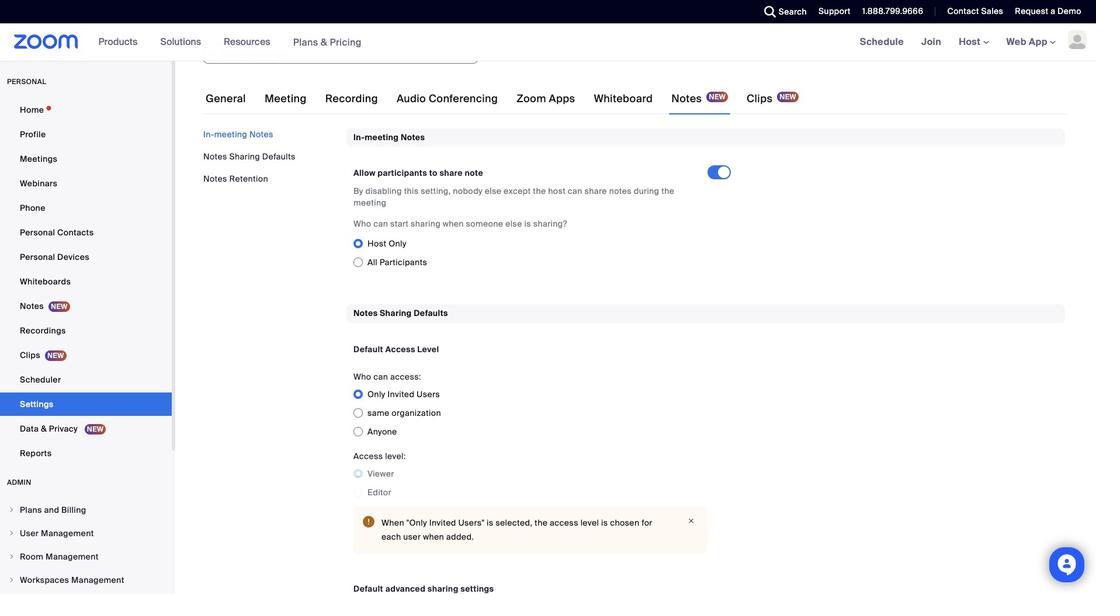 Task type: vqa. For each thing, say whether or not it's contained in the screenshot.
Data at the left bottom of the page
yes



Task type: locate. For each thing, give the bounding box(es) containing it.
0 vertical spatial else
[[485, 186, 502, 197]]

0 vertical spatial sharing
[[230, 151, 260, 162]]

notes inside the in-meeting notes element
[[401, 132, 425, 143]]

meeting
[[214, 129, 247, 140], [365, 132, 399, 143], [354, 198, 387, 208]]

solutions button
[[160, 23, 206, 61]]

by
[[354, 186, 363, 197]]

user management menu item
[[0, 523, 172, 545]]

0 vertical spatial can
[[568, 186, 583, 197]]

1 horizontal spatial access
[[386, 344, 415, 355]]

0 vertical spatial notes sharing defaults
[[203, 151, 296, 162]]

0 vertical spatial plans
[[293, 36, 318, 48]]

right image down admin
[[8, 507, 15, 514]]

2 vertical spatial can
[[374, 372, 388, 382]]

1 horizontal spatial host
[[959, 36, 984, 48]]

menu bar
[[203, 129, 338, 185]]

schedule link
[[852, 23, 913, 61]]

1 vertical spatial defaults
[[414, 308, 448, 319]]

2 who from the top
[[354, 372, 372, 382]]

0 vertical spatial share
[[440, 168, 463, 179]]

1.888.799.9666
[[863, 6, 924, 16]]

zoom logo image
[[14, 34, 78, 49]]

banner containing products
[[0, 23, 1097, 61]]

web
[[1007, 36, 1027, 48]]

allow
[[354, 168, 376, 179]]

admin menu menu
[[0, 499, 172, 595]]

share right to
[[440, 168, 463, 179]]

plans
[[293, 36, 318, 48], [20, 505, 42, 516]]

0 vertical spatial clips
[[747, 92, 773, 106]]

sharing up default access level
[[380, 308, 412, 319]]

notes sharing defaults inside menu bar
[[203, 151, 296, 162]]

1 horizontal spatial clips
[[747, 92, 773, 106]]

0 vertical spatial invited
[[388, 389, 415, 400]]

1 vertical spatial &
[[41, 424, 47, 434]]

0 vertical spatial only
[[389, 239, 407, 249]]

1 horizontal spatial sharing
[[380, 308, 412, 319]]

host
[[959, 36, 984, 48], [368, 239, 387, 249]]

sharing up retention
[[230, 151, 260, 162]]

personal menu menu
[[0, 98, 172, 467]]

2 personal from the top
[[20, 252, 55, 262]]

meeting up notes sharing defaults link at left top
[[214, 129, 247, 140]]

0 vertical spatial when
[[443, 219, 464, 229]]

1 vertical spatial personal
[[20, 252, 55, 262]]

can inside notes sharing defaults element
[[374, 372, 388, 382]]

1 horizontal spatial invited
[[429, 518, 456, 528]]

only invited users
[[368, 389, 440, 400]]

clips
[[747, 92, 773, 106], [20, 350, 40, 361]]

who
[[354, 219, 372, 229], [354, 372, 372, 382]]

product information navigation
[[90, 23, 371, 61]]

anyone
[[368, 427, 397, 437]]

participants
[[378, 168, 427, 179]]

join link
[[913, 23, 951, 61]]

1 right image from the top
[[8, 507, 15, 514]]

can
[[568, 186, 583, 197], [374, 219, 388, 229], [374, 372, 388, 382]]

only up same
[[368, 389, 386, 400]]

tabs of my account settings page tab list
[[203, 82, 801, 115]]

in-meeting notes link
[[203, 129, 273, 140]]

users
[[417, 389, 440, 400]]

notes inside notes sharing defaults element
[[354, 308, 378, 319]]

1 vertical spatial default
[[354, 584, 383, 594]]

only
[[389, 239, 407, 249], [368, 389, 386, 400]]

home
[[20, 105, 44, 115]]

0 vertical spatial default
[[354, 344, 383, 355]]

sharing?
[[534, 219, 568, 229]]

management for workspaces management
[[71, 575, 124, 586]]

in- down general
[[203, 129, 214, 140]]

else down by disabling this setting, nobody else except the host can share notes during the meeting
[[506, 219, 522, 229]]

management down room management menu item
[[71, 575, 124, 586]]

notes sharing defaults up default access level
[[354, 308, 448, 319]]

management inside room management menu item
[[46, 552, 99, 562]]

notes sharing defaults up retention
[[203, 151, 296, 162]]

1 vertical spatial only
[[368, 389, 386, 400]]

default
[[354, 344, 383, 355], [354, 584, 383, 594]]

1 horizontal spatial is
[[525, 219, 531, 229]]

& inside product information 'navigation'
[[321, 36, 328, 48]]

host up all
[[368, 239, 387, 249]]

webinars
[[20, 178, 57, 189]]

right image left user
[[8, 530, 15, 537]]

is left sharing?
[[525, 219, 531, 229]]

user
[[403, 532, 421, 542]]

1 vertical spatial sharing
[[428, 584, 459, 594]]

meeting down by
[[354, 198, 387, 208]]

0 vertical spatial defaults
[[262, 151, 296, 162]]

1 horizontal spatial share
[[585, 186, 607, 197]]

sharing right start
[[411, 219, 441, 229]]

banner
[[0, 23, 1097, 61]]

4 right image from the top
[[8, 577, 15, 584]]

meetings link
[[0, 147, 172, 171]]

sharing
[[411, 219, 441, 229], [428, 584, 459, 594]]

0 vertical spatial host
[[959, 36, 984, 48]]

default left advanced at the bottom of page
[[354, 584, 383, 594]]

the right during
[[662, 186, 675, 197]]

whiteboards
[[20, 277, 71, 287]]

host only
[[368, 239, 407, 249]]

right image inside user management menu item
[[8, 530, 15, 537]]

sales
[[982, 6, 1004, 16]]

sharing left 'settings'
[[428, 584, 459, 594]]

invited up "added."
[[429, 518, 456, 528]]

"only
[[407, 518, 427, 528]]

editor
[[368, 487, 392, 498]]

webinars link
[[0, 172, 172, 195]]

1 vertical spatial invited
[[429, 518, 456, 528]]

1 horizontal spatial defaults
[[414, 308, 448, 319]]

can inside by disabling this setting, nobody else except the host can share notes during the meeting
[[568, 186, 583, 197]]

in-meeting notes
[[203, 129, 273, 140], [354, 132, 425, 143]]

personal for personal devices
[[20, 252, 55, 262]]

nobody
[[453, 186, 483, 197]]

request
[[1016, 6, 1049, 16]]

0 vertical spatial personal
[[20, 227, 55, 238]]

0 horizontal spatial host
[[368, 239, 387, 249]]

1 vertical spatial clips
[[20, 350, 40, 361]]

plans left pricing
[[293, 36, 318, 48]]

0 horizontal spatial invited
[[388, 389, 415, 400]]

plans and billing
[[20, 505, 86, 516]]

1 horizontal spatial only
[[389, 239, 407, 249]]

1 vertical spatial who
[[354, 372, 372, 382]]

& left pricing
[[321, 36, 328, 48]]

demo
[[1058, 6, 1082, 16]]

profile
[[20, 129, 46, 140]]

zoom apps
[[517, 92, 576, 106]]

2 vertical spatial management
[[71, 575, 124, 586]]

can right host
[[568, 186, 583, 197]]

0 vertical spatial who
[[354, 219, 372, 229]]

added.
[[447, 532, 474, 542]]

right image inside plans and billing menu item
[[8, 507, 15, 514]]

can for who can access:
[[374, 372, 388, 382]]

personal down phone
[[20, 227, 55, 238]]

who up 'host only'
[[354, 219, 372, 229]]

personal up whiteboards
[[20, 252, 55, 262]]

right image inside workspaces management menu item
[[8, 577, 15, 584]]

1 default from the top
[[354, 344, 383, 355]]

right image left room on the left bottom of the page
[[8, 554, 15, 561]]

is right level
[[602, 518, 608, 528]]

can left access:
[[374, 372, 388, 382]]

1 vertical spatial access
[[354, 451, 383, 462]]

management inside user management menu item
[[41, 528, 94, 539]]

plans inside product information 'navigation'
[[293, 36, 318, 48]]

access
[[386, 344, 415, 355], [354, 451, 383, 462]]

zoom
[[517, 92, 547, 106]]

1 vertical spatial plans
[[20, 505, 42, 516]]

privacy
[[49, 424, 78, 434]]

1 vertical spatial host
[[368, 239, 387, 249]]

solutions
[[160, 36, 201, 48]]

same
[[368, 408, 390, 418]]

personal contacts
[[20, 227, 94, 238]]

1 horizontal spatial else
[[506, 219, 522, 229]]

request a demo
[[1016, 6, 1082, 16]]

1 horizontal spatial &
[[321, 36, 328, 48]]

right image left workspaces
[[8, 577, 15, 584]]

can left start
[[374, 219, 388, 229]]

plans left 'and'
[[20, 505, 42, 516]]

web app
[[1007, 36, 1048, 48]]

0 vertical spatial &
[[321, 36, 328, 48]]

personal devices
[[20, 252, 89, 262]]

management down billing
[[41, 528, 94, 539]]

defaults up retention
[[262, 151, 296, 162]]

users"
[[459, 518, 485, 528]]

1 vertical spatial notes sharing defaults
[[354, 308, 448, 319]]

1 vertical spatial can
[[374, 219, 388, 229]]

0 vertical spatial sharing
[[411, 219, 441, 229]]

1 vertical spatial sharing
[[380, 308, 412, 319]]

disabling
[[366, 186, 402, 197]]

reports
[[20, 448, 52, 459]]

is right the users"
[[487, 518, 494, 528]]

share
[[440, 168, 463, 179], [585, 186, 607, 197]]

host inside the who can start sharing when someone else is sharing? option group
[[368, 239, 387, 249]]

by disabling this setting, nobody else except the host can share notes during the meeting
[[354, 186, 675, 208]]

access left level at the left of page
[[386, 344, 415, 355]]

0 horizontal spatial access
[[354, 451, 383, 462]]

default for default access level
[[354, 344, 383, 355]]

each
[[382, 532, 401, 542]]

menu bar containing in-meeting notes
[[203, 129, 338, 185]]

else left "except"
[[485, 186, 502, 197]]

0 horizontal spatial only
[[368, 389, 386, 400]]

1.888.799.9666 button
[[854, 0, 927, 23], [863, 6, 924, 16]]

host
[[548, 186, 566, 197]]

right image
[[8, 507, 15, 514], [8, 530, 15, 537], [8, 554, 15, 561], [8, 577, 15, 584]]

0 horizontal spatial sharing
[[230, 151, 260, 162]]

share left notes
[[585, 186, 607, 197]]

0 horizontal spatial notes sharing defaults
[[203, 151, 296, 162]]

is
[[525, 219, 531, 229], [487, 518, 494, 528], [602, 518, 608, 528]]

only up "all participants"
[[389, 239, 407, 249]]

who inside notes sharing defaults element
[[354, 372, 372, 382]]

access up viewer
[[354, 451, 383, 462]]

admin
[[7, 478, 31, 488]]

right image for workspaces management
[[8, 577, 15, 584]]

in-meeting notes up participants
[[354, 132, 425, 143]]

who for who can start sharing when someone else is sharing?
[[354, 219, 372, 229]]

0 horizontal spatial clips
[[20, 350, 40, 361]]

when inside the in-meeting notes element
[[443, 219, 464, 229]]

notes link
[[0, 295, 172, 318]]

management inside workspaces management menu item
[[71, 575, 124, 586]]

in- up allow
[[354, 132, 365, 143]]

who inside the in-meeting notes element
[[354, 219, 372, 229]]

schedule
[[860, 36, 904, 48]]

2 right image from the top
[[8, 530, 15, 537]]

support link
[[810, 0, 854, 23], [819, 6, 851, 16]]

management for room management
[[46, 552, 99, 562]]

who up same
[[354, 372, 372, 382]]

& inside personal menu menu
[[41, 424, 47, 434]]

resources button
[[224, 23, 276, 61]]

management up the workspaces management
[[46, 552, 99, 562]]

the left the access
[[535, 518, 548, 528]]

0 horizontal spatial in-
[[203, 129, 214, 140]]

right image inside room management menu item
[[8, 554, 15, 561]]

0 horizontal spatial defaults
[[262, 151, 296, 162]]

host down contact sales
[[959, 36, 984, 48]]

personal for personal contacts
[[20, 227, 55, 238]]

host inside meetings navigation
[[959, 36, 984, 48]]

meeting up allow
[[365, 132, 399, 143]]

who for who can access:
[[354, 372, 372, 382]]

in-
[[203, 129, 214, 140], [354, 132, 365, 143]]

0 vertical spatial management
[[41, 528, 94, 539]]

selected,
[[496, 518, 533, 528]]

plans & pricing link
[[293, 36, 362, 48], [293, 36, 362, 48]]

in-meeting notes up notes sharing defaults link at left top
[[203, 129, 273, 140]]

0 horizontal spatial plans
[[20, 505, 42, 516]]

default up who can access:
[[354, 344, 383, 355]]

apps
[[549, 92, 576, 106]]

2 default from the top
[[354, 584, 383, 594]]

sharing inside the in-meeting notes element
[[411, 219, 441, 229]]

plans inside menu item
[[20, 505, 42, 516]]

0 horizontal spatial &
[[41, 424, 47, 434]]

1 who from the top
[[354, 219, 372, 229]]

defaults
[[262, 151, 296, 162], [414, 308, 448, 319]]

when left someone
[[443, 219, 464, 229]]

invited inside when "only invited users" is selected, the access level is chosen for each user when added.
[[429, 518, 456, 528]]

right image for plans and billing
[[8, 507, 15, 514]]

1 horizontal spatial notes sharing defaults
[[354, 308, 448, 319]]

meetings
[[20, 154, 57, 164]]

when right user
[[423, 532, 444, 542]]

is inside the in-meeting notes element
[[525, 219, 531, 229]]

plans and billing menu item
[[0, 499, 172, 521]]

defaults up level at the left of page
[[414, 308, 448, 319]]

&
[[321, 36, 328, 48], [41, 424, 47, 434]]

products button
[[99, 23, 143, 61]]

3 right image from the top
[[8, 554, 15, 561]]

1 horizontal spatial plans
[[293, 36, 318, 48]]

1 vertical spatial management
[[46, 552, 99, 562]]

personal devices link
[[0, 246, 172, 269]]

Search Settings text field
[[203, 45, 478, 64]]

personal
[[20, 227, 55, 238], [20, 252, 55, 262]]

access level: option group
[[354, 465, 708, 502]]

& right data
[[41, 424, 47, 434]]

close image
[[685, 516, 699, 527]]

1 personal from the top
[[20, 227, 55, 238]]

0 horizontal spatial else
[[485, 186, 502, 197]]

level
[[418, 344, 439, 355]]

0 horizontal spatial in-meeting notes
[[203, 129, 273, 140]]

invited down access:
[[388, 389, 415, 400]]

support
[[819, 6, 851, 16]]

level
[[581, 518, 599, 528]]

1 vertical spatial when
[[423, 532, 444, 542]]

1 vertical spatial share
[[585, 186, 607, 197]]

0 vertical spatial access
[[386, 344, 415, 355]]



Task type: describe. For each thing, give the bounding box(es) containing it.
all participants
[[368, 257, 428, 268]]

workspaces management menu item
[[0, 569, 172, 592]]

someone
[[466, 219, 504, 229]]

right image for room management
[[8, 554, 15, 561]]

plans for plans & pricing
[[293, 36, 318, 48]]

same organization
[[368, 408, 441, 418]]

share inside by disabling this setting, nobody else except the host can share notes during the meeting
[[585, 186, 607, 197]]

setting,
[[421, 186, 451, 197]]

notes sharing defaults element
[[347, 305, 1066, 595]]

data & privacy
[[20, 424, 80, 434]]

meeting inside menu bar
[[214, 129, 247, 140]]

when inside when "only invited users" is selected, the access level is chosen for each user when added.
[[423, 532, 444, 542]]

in-meeting notes inside menu bar
[[203, 129, 273, 140]]

0 horizontal spatial is
[[487, 518, 494, 528]]

and
[[44, 505, 59, 516]]

except
[[504, 186, 531, 197]]

retention
[[230, 174, 268, 184]]

organization
[[392, 408, 441, 418]]

audio conferencing
[[397, 92, 498, 106]]

phone link
[[0, 196, 172, 220]]

advanced
[[386, 584, 426, 594]]

default for default advanced sharing settings
[[354, 584, 383, 594]]

who can start sharing when someone else is sharing?
[[354, 219, 568, 229]]

access:
[[390, 372, 421, 382]]

settings
[[20, 399, 54, 410]]

host for host only
[[368, 239, 387, 249]]

the left host
[[533, 186, 546, 197]]

when
[[382, 518, 404, 528]]

1 horizontal spatial in-meeting notes
[[354, 132, 425, 143]]

notes retention
[[203, 174, 268, 184]]

general
[[206, 92, 246, 106]]

a
[[1051, 6, 1056, 16]]

& for pricing
[[321, 36, 328, 48]]

recordings
[[20, 326, 66, 336]]

clips inside the tabs of my account settings page tab list
[[747, 92, 773, 106]]

1 vertical spatial else
[[506, 219, 522, 229]]

notes
[[610, 186, 632, 197]]

room management
[[20, 552, 99, 562]]

notes sharing defaults link
[[203, 151, 296, 162]]

recordings link
[[0, 319, 172, 343]]

products
[[99, 36, 138, 48]]

& for privacy
[[41, 424, 47, 434]]

the inside when "only invited users" is selected, the access level is chosen for each user when added.
[[535, 518, 548, 528]]

meeting
[[265, 92, 307, 106]]

participants
[[380, 257, 428, 268]]

right image for user management
[[8, 530, 15, 537]]

else inside by disabling this setting, nobody else except the host can share notes during the meeting
[[485, 186, 502, 197]]

settings
[[461, 584, 494, 594]]

clips link
[[0, 344, 172, 367]]

host for host
[[959, 36, 984, 48]]

start
[[390, 219, 409, 229]]

whiteboard
[[594, 92, 653, 106]]

web app button
[[1007, 36, 1056, 48]]

recording
[[325, 92, 378, 106]]

who can start sharing when someone else is sharing? option group
[[354, 235, 741, 272]]

workspaces
[[20, 575, 69, 586]]

profile picture image
[[1069, 30, 1087, 49]]

defaults inside menu bar
[[262, 151, 296, 162]]

can for who can start sharing when someone else is sharing?
[[374, 219, 388, 229]]

all
[[368, 257, 378, 268]]

clips inside personal menu menu
[[20, 350, 40, 361]]

home link
[[0, 98, 172, 122]]

defaults inside notes sharing defaults element
[[414, 308, 448, 319]]

data & privacy link
[[0, 417, 172, 441]]

meetings navigation
[[852, 23, 1097, 61]]

when "only invited users" is selected, the access level is chosen for each user when added. alert
[[354, 507, 708, 553]]

viewer
[[368, 469, 394, 479]]

contact
[[948, 6, 980, 16]]

warning image
[[363, 516, 375, 528]]

settings link
[[0, 393, 172, 416]]

notes inside the tabs of my account settings page tab list
[[672, 92, 702, 106]]

when "only invited users" is selected, the access level is chosen for each user when added.
[[382, 518, 653, 542]]

for
[[642, 518, 653, 528]]

plans for plans and billing
[[20, 505, 42, 516]]

meeting inside by disabling this setting, nobody else except the host can share notes during the meeting
[[354, 198, 387, 208]]

management for user management
[[41, 528, 94, 539]]

pricing
[[330, 36, 362, 48]]

0 horizontal spatial share
[[440, 168, 463, 179]]

contact sales
[[948, 6, 1004, 16]]

user
[[20, 528, 39, 539]]

invited inside who can access: "option group"
[[388, 389, 415, 400]]

this
[[404, 186, 419, 197]]

personal
[[7, 77, 46, 87]]

2 horizontal spatial is
[[602, 518, 608, 528]]

note
[[465, 168, 484, 179]]

chosen
[[610, 518, 640, 528]]

sharing inside menu bar
[[230, 151, 260, 162]]

only inside the who can start sharing when someone else is sharing? option group
[[389, 239, 407, 249]]

contacts
[[57, 227, 94, 238]]

level:
[[385, 451, 406, 462]]

who can access:
[[354, 372, 421, 382]]

default advanced sharing settings
[[354, 584, 494, 594]]

resources
[[224, 36, 270, 48]]

to
[[429, 168, 438, 179]]

access
[[550, 518, 579, 528]]

scheduler link
[[0, 368, 172, 392]]

data
[[20, 424, 39, 434]]

1 horizontal spatial in-
[[354, 132, 365, 143]]

notes inside notes 'link'
[[20, 301, 44, 312]]

in- inside menu bar
[[203, 129, 214, 140]]

only inside who can access: "option group"
[[368, 389, 386, 400]]

join
[[922, 36, 942, 48]]

in-meeting notes element
[[347, 129, 1066, 286]]

personal contacts link
[[0, 221, 172, 244]]

scheduler
[[20, 375, 61, 385]]

default access level
[[354, 344, 439, 355]]

allow participants to share note
[[354, 168, 484, 179]]

profile link
[[0, 123, 172, 146]]

who can access: option group
[[354, 385, 708, 441]]

room management menu item
[[0, 546, 172, 568]]

host button
[[959, 36, 989, 48]]



